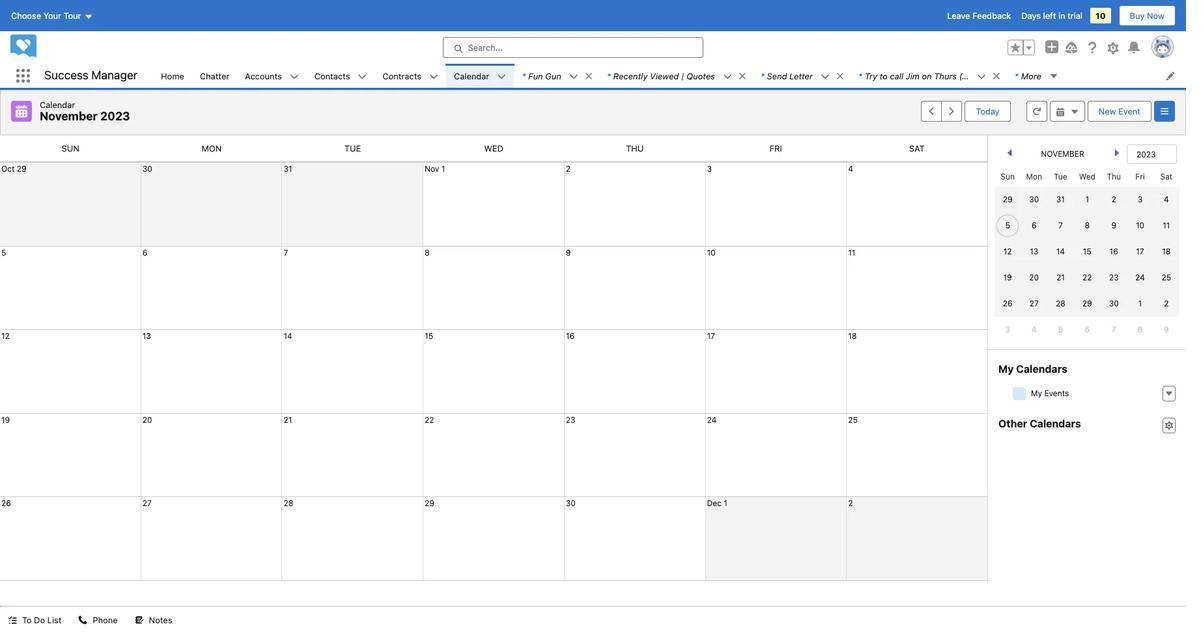 Task type: locate. For each thing, give the bounding box(es) containing it.
20
[[1029, 273, 1039, 283], [142, 415, 152, 425]]

* for * fun gun
[[522, 71, 526, 81]]

1 horizontal spatial tue
[[1054, 172, 1067, 182]]

0 horizontal spatial 14
[[284, 332, 292, 341]]

10 inside grid
[[1136, 221, 1144, 231]]

notes
[[149, 615, 172, 626]]

2 vertical spatial 3
[[1005, 325, 1010, 335]]

to
[[22, 615, 32, 626]]

2
[[566, 164, 571, 174], [1111, 195, 1116, 205], [1164, 299, 1169, 309], [848, 499, 853, 509]]

sat
[[909, 143, 925, 154], [1160, 172, 1172, 182]]

choose your tour button
[[10, 5, 93, 26]]

1 vertical spatial sat
[[1160, 172, 1172, 182]]

1 vertical spatial 19
[[1, 415, 10, 425]]

send
[[767, 71, 787, 81]]

1 horizontal spatial november
[[1041, 149, 1084, 159]]

leave feedback
[[947, 10, 1011, 21]]

0 horizontal spatial 7
[[284, 248, 288, 258]]

contracts link
[[375, 64, 429, 88]]

sun
[[62, 143, 79, 154], [1001, 172, 1015, 182]]

success manager
[[44, 69, 137, 82]]

16 inside grid
[[1110, 247, 1118, 257]]

* left fun
[[522, 71, 526, 81]]

0 vertical spatial 3
[[707, 164, 712, 174]]

grid
[[995, 167, 1180, 343]]

my up the hide items image
[[998, 363, 1014, 375]]

2 button
[[566, 164, 571, 174], [848, 499, 853, 509]]

0 vertical spatial wed
[[484, 143, 503, 154]]

1 horizontal spatial my
[[1031, 389, 1042, 398]]

1 vertical spatial 11
[[848, 248, 855, 258]]

26 button
[[1, 499, 11, 509]]

2 horizontal spatial 4
[[1164, 195, 1169, 205]]

29 button
[[425, 499, 434, 509]]

2 horizontal spatial 3
[[1138, 195, 1143, 205]]

1 horizontal spatial mon
[[1026, 172, 1042, 182]]

1 horizontal spatial 4
[[1032, 325, 1037, 335]]

0 horizontal spatial tue
[[344, 143, 361, 154]]

2023
[[100, 109, 130, 123]]

* for * try to call jim on thurs (sample)
[[858, 71, 862, 81]]

gun
[[545, 71, 561, 81]]

new event
[[1098, 106, 1140, 117]]

wed
[[484, 143, 503, 154], [1079, 172, 1095, 182]]

31 inside grid
[[1056, 195, 1065, 205]]

buy
[[1130, 10, 1145, 21]]

19
[[1003, 273, 1012, 283], [1, 415, 10, 425]]

1 horizontal spatial 6
[[1032, 221, 1037, 231]]

2 horizontal spatial 7
[[1112, 325, 1116, 335]]

0 horizontal spatial 11
[[848, 248, 855, 258]]

group
[[1008, 40, 1035, 55], [921, 101, 962, 122]]

0 vertical spatial 9
[[1111, 221, 1116, 231]]

1 horizontal spatial 14
[[1056, 247, 1065, 257]]

0 horizontal spatial 25
[[848, 415, 858, 425]]

0 horizontal spatial 28
[[284, 499, 293, 509]]

0 horizontal spatial 31
[[284, 164, 292, 174]]

1 horizontal spatial sun
[[1001, 172, 1015, 182]]

* left recently on the top of the page
[[607, 71, 611, 81]]

1 horizontal spatial 2 button
[[848, 499, 853, 509]]

text default image
[[584, 72, 593, 81], [836, 72, 845, 81], [992, 72, 1001, 81], [1049, 72, 1058, 81], [429, 72, 438, 81], [569, 72, 578, 81], [1056, 107, 1065, 116], [1070, 107, 1079, 116], [1165, 389, 1174, 398]]

calendar inside 'link'
[[454, 71, 489, 81]]

27 inside grid
[[1030, 299, 1039, 309]]

contracts list item
[[375, 64, 446, 88]]

1 * from the left
[[522, 71, 526, 81]]

tue inside grid
[[1054, 172, 1067, 182]]

calendar inside 'calendar november 2023'
[[40, 100, 75, 110]]

13
[[1030, 247, 1038, 257], [142, 332, 151, 341]]

22 inside grid
[[1082, 273, 1092, 283]]

1 horizontal spatial group
[[1008, 40, 1035, 55]]

1 horizontal spatial 31
[[1056, 195, 1065, 205]]

5 * from the left
[[1015, 71, 1018, 81]]

2 vertical spatial 7
[[1112, 325, 1116, 335]]

29
[[17, 164, 27, 174], [1003, 195, 1012, 205], [1082, 299, 1092, 309], [425, 499, 434, 509]]

11
[[1163, 221, 1170, 231], [848, 248, 855, 258]]

today button
[[965, 101, 1011, 122]]

your
[[43, 10, 61, 21]]

0 vertical spatial thu
[[626, 143, 644, 154]]

0 horizontal spatial my
[[998, 363, 1014, 375]]

0 horizontal spatial 6
[[142, 248, 147, 258]]

1 horizontal spatial 5
[[1005, 221, 1010, 231]]

1 vertical spatial 20
[[142, 415, 152, 425]]

3 button
[[707, 164, 712, 174]]

1 horizontal spatial 9
[[1111, 221, 1116, 231]]

25 inside grid
[[1162, 273, 1171, 283]]

3 * from the left
[[761, 71, 764, 81]]

1 vertical spatial november
[[1041, 149, 1084, 159]]

my
[[998, 363, 1014, 375], [1031, 389, 1042, 398]]

30 button
[[142, 164, 152, 174], [566, 499, 576, 509]]

0 horizontal spatial 22
[[425, 415, 434, 425]]

1 vertical spatial 7
[[284, 248, 288, 258]]

1 vertical spatial 26
[[1, 499, 11, 509]]

oct
[[1, 164, 15, 174]]

group up * more
[[1008, 40, 1035, 55]]

calendar
[[454, 71, 489, 81], [40, 100, 75, 110]]

0 vertical spatial 27
[[1030, 299, 1039, 309]]

2 horizontal spatial 8
[[1138, 325, 1143, 335]]

3 list item from the left
[[753, 64, 851, 88]]

5 button
[[1, 248, 6, 258]]

0 vertical spatial 28
[[1056, 299, 1065, 309]]

list item
[[514, 64, 599, 88], [599, 64, 753, 88], [753, 64, 851, 88], [851, 64, 1007, 88]]

1 vertical spatial 27
[[142, 499, 152, 509]]

oct 29 button
[[1, 164, 27, 174]]

0 vertical spatial mon
[[202, 143, 222, 154]]

mon
[[202, 143, 222, 154], [1026, 172, 1042, 182]]

0 horizontal spatial 18
[[848, 332, 857, 341]]

1 horizontal spatial calendar
[[454, 71, 489, 81]]

* left 'more' on the right top
[[1015, 71, 1018, 81]]

24 inside grid
[[1135, 273, 1145, 283]]

2 horizontal spatial 6
[[1085, 325, 1090, 335]]

8
[[1085, 221, 1090, 231], [425, 248, 430, 258], [1138, 325, 1143, 335]]

november
[[40, 109, 98, 123], [1041, 149, 1084, 159]]

14 button
[[284, 332, 292, 341]]

0 horizontal spatial 21
[[284, 415, 292, 425]]

15
[[1083, 247, 1091, 257], [425, 332, 433, 341]]

today
[[976, 106, 999, 117]]

1 horizontal spatial 17
[[1136, 247, 1144, 257]]

30
[[142, 164, 152, 174], [1029, 195, 1039, 205], [1109, 299, 1119, 309], [566, 499, 576, 509]]

0 vertical spatial 15
[[1083, 247, 1091, 257]]

november inside 'calendar november 2023'
[[40, 109, 98, 123]]

0 vertical spatial 18
[[1162, 247, 1171, 257]]

text default image inside 'accounts' list item
[[290, 72, 299, 81]]

2 horizontal spatial 10
[[1136, 221, 1144, 231]]

0 vertical spatial 24
[[1135, 273, 1145, 283]]

6
[[1032, 221, 1037, 231], [142, 248, 147, 258], [1085, 325, 1090, 335]]

21 inside grid
[[1056, 273, 1065, 283]]

0 horizontal spatial 30 button
[[142, 164, 152, 174]]

0 horizontal spatial 24
[[707, 415, 717, 425]]

* fun gun
[[522, 71, 561, 81]]

list
[[153, 64, 1186, 88]]

1 horizontal spatial 18
[[1162, 247, 1171, 257]]

26
[[1003, 299, 1012, 309], [1, 499, 11, 509]]

12
[[1003, 247, 1012, 257], [1, 332, 10, 341]]

dec
[[707, 499, 722, 509]]

21 button
[[284, 415, 292, 425]]

my right the hide items image
[[1031, 389, 1042, 398]]

call
[[890, 71, 903, 81]]

other
[[998, 418, 1027, 430]]

24
[[1135, 273, 1145, 283], [707, 415, 717, 425]]

* for * recently viewed | quotes
[[607, 71, 611, 81]]

text default image inside notes button
[[135, 616, 144, 625]]

1 horizontal spatial 16
[[1110, 247, 1118, 257]]

14
[[1056, 247, 1065, 257], [284, 332, 292, 341]]

* left the send
[[761, 71, 764, 81]]

group down thurs at the top right
[[921, 101, 962, 122]]

4
[[848, 164, 853, 174], [1164, 195, 1169, 205], [1032, 325, 1037, 335]]

text default image inside contracts list item
[[429, 72, 438, 81]]

2 * from the left
[[607, 71, 611, 81]]

0 horizontal spatial 9
[[566, 248, 571, 258]]

23
[[1109, 273, 1119, 283], [566, 415, 575, 425]]

calendar down 'success' on the top
[[40, 100, 75, 110]]

1 horizontal spatial 30 button
[[566, 499, 576, 509]]

11 inside grid
[[1163, 221, 1170, 231]]

1 horizontal spatial thu
[[1107, 172, 1121, 182]]

calendars up the my events on the bottom right of page
[[1016, 363, 1067, 375]]

2 horizontal spatial 5
[[1058, 325, 1063, 335]]

7 button
[[284, 248, 288, 258]]

list containing home
[[153, 64, 1186, 88]]

left
[[1043, 10, 1056, 21]]

4 * from the left
[[858, 71, 862, 81]]

1 vertical spatial 23
[[566, 415, 575, 425]]

wed inside grid
[[1079, 172, 1095, 182]]

other calendars
[[998, 418, 1081, 430]]

thurs
[[934, 71, 957, 81]]

4 list item from the left
[[851, 64, 1007, 88]]

try
[[865, 71, 877, 81]]

accounts list item
[[237, 64, 307, 88]]

7
[[1058, 221, 1063, 231], [284, 248, 288, 258], [1112, 325, 1116, 335]]

0 horizontal spatial mon
[[202, 143, 222, 154]]

0 horizontal spatial thu
[[626, 143, 644, 154]]

1 vertical spatial 5
[[1, 248, 6, 258]]

calendars
[[1016, 363, 1067, 375], [1030, 418, 1081, 430]]

* left try
[[858, 71, 862, 81]]

22
[[1082, 273, 1092, 283], [425, 415, 434, 425]]

feedback
[[972, 10, 1011, 21]]

25
[[1162, 273, 1171, 283], [848, 415, 858, 425]]

1 horizontal spatial wed
[[1079, 172, 1095, 182]]

1 horizontal spatial 19
[[1003, 273, 1012, 283]]

1 horizontal spatial 15
[[1083, 247, 1091, 257]]

calendars down the 'events' at the right of page
[[1030, 418, 1081, 430]]

18 inside grid
[[1162, 247, 1171, 257]]

1 horizontal spatial 11
[[1163, 221, 1170, 231]]

1 vertical spatial 3
[[1138, 195, 1143, 205]]

0 vertical spatial 13
[[1030, 247, 1038, 257]]

28
[[1056, 299, 1065, 309], [284, 499, 293, 509]]

1 horizontal spatial fri
[[1135, 172, 1145, 182]]

0 vertical spatial 19
[[1003, 273, 1012, 283]]

20 inside grid
[[1029, 273, 1039, 283]]

1 vertical spatial 6
[[142, 248, 147, 258]]

1 horizontal spatial 10
[[1096, 10, 1106, 21]]

1 vertical spatial calendar
[[40, 100, 75, 110]]

my for my calendars
[[998, 363, 1014, 375]]

thu
[[626, 143, 644, 154], [1107, 172, 1121, 182]]

0 horizontal spatial sun
[[62, 143, 79, 154]]

22 button
[[425, 415, 434, 425]]

* for * send letter
[[761, 71, 764, 81]]

1 horizontal spatial 21
[[1056, 273, 1065, 283]]

0 vertical spatial 25
[[1162, 273, 1171, 283]]

nov
[[425, 164, 439, 174]]

calendar down search...
[[454, 71, 489, 81]]

contacts link
[[307, 64, 358, 88]]

to do list button
[[0, 608, 69, 634]]

0 vertical spatial 31
[[284, 164, 292, 174]]

1 vertical spatial 9
[[566, 248, 571, 258]]

text default image
[[738, 72, 747, 81], [290, 72, 299, 81], [358, 72, 367, 81], [497, 72, 506, 81], [723, 72, 732, 81], [821, 72, 830, 81], [977, 72, 986, 81], [1165, 421, 1174, 431], [8, 616, 17, 625], [78, 616, 88, 625], [135, 616, 144, 625]]

0 vertical spatial 22
[[1082, 273, 1092, 283]]

0 vertical spatial 16
[[1110, 247, 1118, 257]]



Task type: describe. For each thing, give the bounding box(es) containing it.
0 vertical spatial 30 button
[[142, 164, 152, 174]]

1 vertical spatial 13
[[142, 332, 151, 341]]

1 vertical spatial 12
[[1, 332, 10, 341]]

0 vertical spatial group
[[1008, 40, 1035, 55]]

events
[[1044, 389, 1069, 398]]

0 vertical spatial tue
[[344, 143, 361, 154]]

letter
[[789, 71, 813, 81]]

0 horizontal spatial 10
[[707, 248, 716, 258]]

* recently viewed | quotes
[[607, 71, 715, 81]]

fun
[[528, 71, 543, 81]]

0 horizontal spatial 19
[[1, 415, 10, 425]]

31 button
[[284, 164, 292, 174]]

jim
[[906, 71, 920, 81]]

manager
[[91, 69, 137, 82]]

sun inside grid
[[1001, 172, 1015, 182]]

dec 1 button
[[707, 499, 727, 509]]

23 inside grid
[[1109, 273, 1119, 283]]

home link
[[153, 64, 192, 88]]

calendar november 2023
[[40, 100, 130, 123]]

chatter
[[200, 71, 229, 81]]

* try to call jim on thurs (sample)
[[858, 71, 995, 81]]

0 horizontal spatial wed
[[484, 143, 503, 154]]

0 horizontal spatial 15
[[425, 332, 433, 341]]

to
[[880, 71, 888, 81]]

23 button
[[566, 415, 575, 425]]

19 button
[[1, 415, 10, 425]]

0 horizontal spatial 3
[[707, 164, 712, 174]]

17 inside grid
[[1136, 247, 1144, 257]]

search...
[[468, 42, 503, 53]]

28 button
[[284, 499, 293, 509]]

nov 1
[[425, 164, 445, 174]]

text default image inside phone "button"
[[78, 616, 88, 625]]

(sample)
[[959, 71, 995, 81]]

notes button
[[127, 608, 180, 634]]

0 horizontal spatial group
[[921, 101, 962, 122]]

calendar for calendar
[[454, 71, 489, 81]]

my events
[[1031, 389, 1069, 398]]

25 button
[[848, 415, 858, 425]]

nov 1 button
[[425, 164, 445, 174]]

calendars for other calendars
[[1030, 418, 1081, 430]]

28 inside grid
[[1056, 299, 1065, 309]]

do
[[34, 615, 45, 626]]

more
[[1021, 71, 1041, 81]]

days
[[1021, 10, 1041, 21]]

my for my events
[[1031, 389, 1042, 398]]

hide items image
[[1013, 387, 1026, 400]]

6 button
[[142, 248, 147, 258]]

0 horizontal spatial sat
[[909, 143, 925, 154]]

1 horizontal spatial 12
[[1003, 247, 1012, 257]]

mon inside grid
[[1026, 172, 1042, 182]]

recently
[[613, 71, 648, 81]]

1 horizontal spatial 7
[[1058, 221, 1063, 231]]

1 vertical spatial 16
[[566, 332, 574, 341]]

calendar for calendar november 2023
[[40, 100, 75, 110]]

accounts link
[[237, 64, 290, 88]]

to do list
[[22, 615, 61, 626]]

1 list item from the left
[[514, 64, 599, 88]]

1 vertical spatial 18
[[848, 332, 857, 341]]

1 vertical spatial 22
[[425, 415, 434, 425]]

calendar list item
[[446, 64, 514, 88]]

0 vertical spatial sun
[[62, 143, 79, 154]]

9 button
[[566, 248, 571, 258]]

buy now button
[[1119, 5, 1176, 26]]

0 horizontal spatial 23
[[566, 415, 575, 425]]

fri inside grid
[[1135, 172, 1145, 182]]

27 button
[[142, 499, 152, 509]]

grid containing sun
[[995, 167, 1180, 343]]

dec 1
[[707, 499, 727, 509]]

0 horizontal spatial 20
[[142, 415, 152, 425]]

0 vertical spatial 26
[[1003, 299, 1012, 309]]

1 horizontal spatial 3
[[1005, 325, 1010, 335]]

0 vertical spatial 2 button
[[566, 164, 571, 174]]

text default image inside calendar list item
[[497, 72, 506, 81]]

leave
[[947, 10, 970, 21]]

* for * more
[[1015, 71, 1018, 81]]

choose
[[11, 10, 41, 21]]

16 button
[[566, 332, 574, 341]]

15 inside grid
[[1083, 247, 1091, 257]]

list
[[47, 615, 61, 626]]

thu inside grid
[[1107, 172, 1121, 182]]

search... button
[[443, 37, 703, 58]]

15 button
[[425, 332, 433, 341]]

viewed
[[650, 71, 679, 81]]

2 vertical spatial 9
[[1164, 325, 1169, 335]]

phone
[[93, 615, 118, 626]]

trial
[[1068, 10, 1083, 21]]

* more
[[1015, 71, 1041, 81]]

1 vertical spatial 28
[[284, 499, 293, 509]]

tour
[[64, 10, 81, 21]]

1 vertical spatial 21
[[284, 415, 292, 425]]

19 inside grid
[[1003, 273, 1012, 283]]

phone button
[[71, 608, 125, 634]]

0 vertical spatial 5
[[1005, 221, 1010, 231]]

11 button
[[848, 248, 855, 258]]

8 button
[[425, 248, 430, 258]]

quotes
[[687, 71, 715, 81]]

oct 29
[[1, 164, 27, 174]]

choose your tour
[[11, 10, 81, 21]]

leave feedback link
[[947, 10, 1011, 21]]

24 button
[[707, 415, 717, 425]]

new
[[1098, 106, 1116, 117]]

my calendars
[[998, 363, 1067, 375]]

12 button
[[1, 332, 10, 341]]

contacts list item
[[307, 64, 375, 88]]

success
[[44, 69, 88, 82]]

0 horizontal spatial fri
[[770, 143, 782, 154]]

0 vertical spatial 6
[[1032, 221, 1037, 231]]

0 vertical spatial 14
[[1056, 247, 1065, 257]]

2 vertical spatial 4
[[1032, 325, 1037, 335]]

calendar link
[[446, 64, 497, 88]]

18 button
[[848, 332, 857, 341]]

new event button
[[1087, 101, 1151, 122]]

days left in trial
[[1021, 10, 1083, 21]]

now
[[1147, 10, 1165, 21]]

0 horizontal spatial 8
[[425, 248, 430, 258]]

contracts
[[383, 71, 421, 81]]

sat inside grid
[[1160, 172, 1172, 182]]

1 vertical spatial 17
[[707, 332, 715, 341]]

event
[[1118, 106, 1140, 117]]

1 vertical spatial 2 button
[[848, 499, 853, 509]]

text default image inside to do list button
[[8, 616, 17, 625]]

0 vertical spatial 8
[[1085, 221, 1090, 231]]

text default image inside contacts list item
[[358, 72, 367, 81]]

4 button
[[848, 164, 853, 174]]

17 button
[[707, 332, 715, 341]]

0 horizontal spatial 4
[[848, 164, 853, 174]]

in
[[1058, 10, 1065, 21]]

2 list item from the left
[[599, 64, 753, 88]]

2 vertical spatial 5
[[1058, 325, 1063, 335]]

contacts
[[314, 71, 350, 81]]

chatter link
[[192, 64, 237, 88]]

calendars for my calendars
[[1016, 363, 1067, 375]]

buy now
[[1130, 10, 1165, 21]]



Task type: vqa. For each thing, say whether or not it's contained in the screenshot.
the 11
yes



